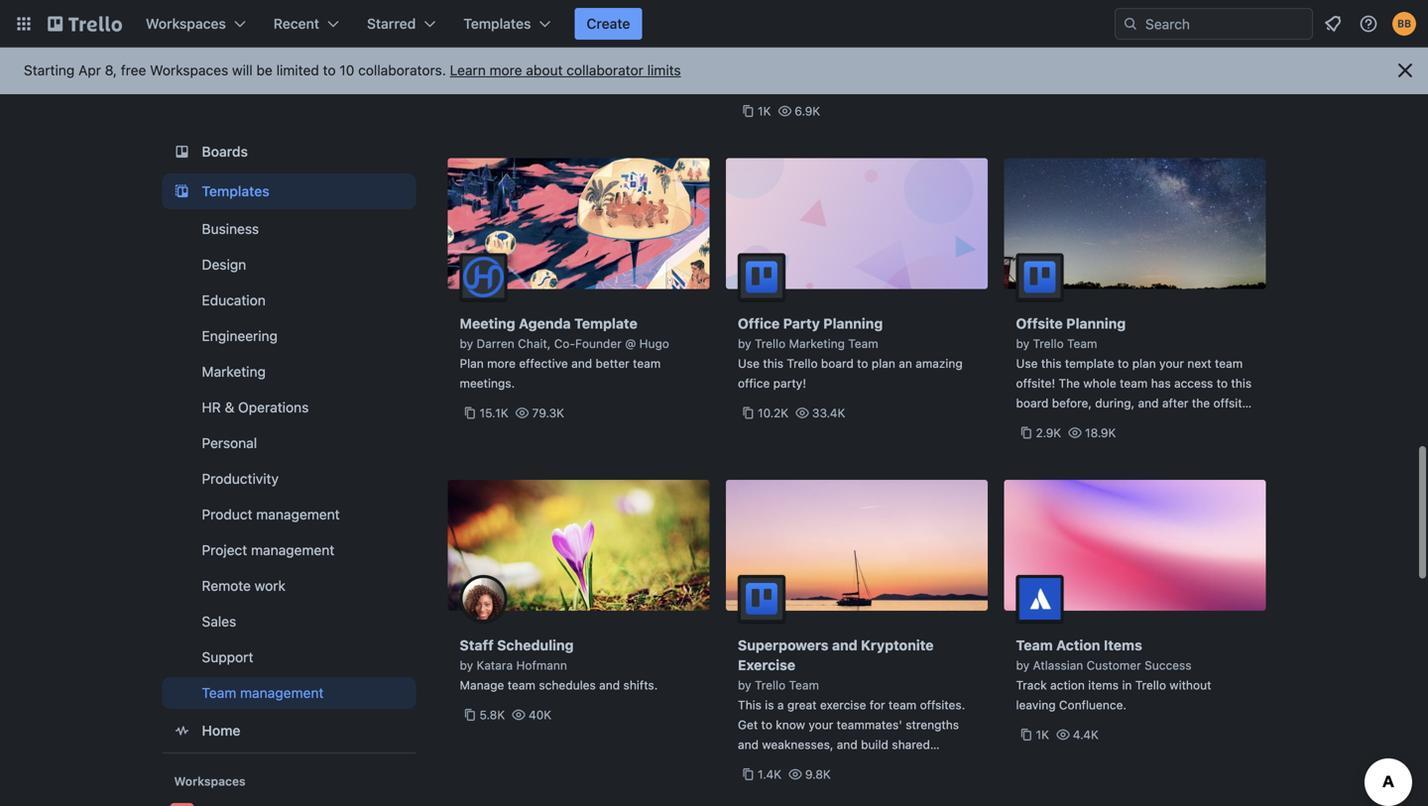 Task type: describe. For each thing, give the bounding box(es) containing it.
katara
[[477, 659, 513, 673]]

home link
[[162, 713, 416, 749]]

management for project management
[[251, 542, 335, 559]]

hugo
[[639, 337, 670, 351]]

9.8k
[[806, 768, 831, 782]]

trello team image
[[738, 575, 786, 623]]

teammates'
[[837, 718, 903, 732]]

hr & operations link
[[162, 392, 416, 424]]

product management link
[[162, 499, 416, 531]]

product management
[[202, 506, 340, 523]]

to left 10
[[323, 62, 336, 78]]

1.4k
[[758, 768, 782, 782]]

by inside meeting agenda template by darren chait, co-founder @ hugo plan more effective and better team meetings.
[[460, 337, 473, 351]]

board inside office party planning by trello marketing team use this trello board to plan an amazing office party!
[[821, 357, 854, 371]]

action
[[1057, 637, 1101, 654]]

0 vertical spatial more
[[490, 62, 522, 78]]

by inside superpowers and kryptonite exercise by trello team this is a great exercise for team offsites. get to know your teammates' strengths and weaknesses, and build shared understanding and empathy.
[[738, 679, 752, 692]]

template
[[1065, 357, 1115, 371]]

an
[[899, 357, 913, 371]]

and left build
[[837, 738, 858, 752]]

board image
[[170, 140, 194, 164]]

shifts.
[[624, 679, 658, 692]]

limits
[[648, 62, 681, 78]]

collaborators.
[[358, 62, 446, 78]]

learn more about collaborator limits link
[[450, 62, 681, 78]]

home
[[202, 723, 241, 739]]

40k
[[529, 708, 552, 722]]

offsite!
[[1016, 377, 1056, 390]]

superpowers
[[738, 637, 829, 654]]

trello team image
[[1016, 253, 1064, 301]]

use inside offsite planning by trello team use this template to plan your next team offsite! the whole team has access to this board before, during, and after the offsite to stay informed.
[[1016, 357, 1038, 371]]

workspaces inside dropdown button
[[146, 15, 226, 32]]

offsite
[[1016, 315, 1063, 332]]

10.2k
[[758, 406, 789, 420]]

0 notifications image
[[1322, 12, 1345, 36]]

leaving
[[1016, 698, 1056, 712]]

during,
[[1096, 396, 1135, 410]]

know
[[776, 718, 806, 732]]

and inside offsite planning by trello team use this template to plan your next team offsite! the whole team has access to this board before, during, and after the offsite to stay informed.
[[1138, 396, 1159, 410]]

more inside meeting agenda template by darren chait, co-founder @ hugo plan more effective and better team meetings.
[[487, 357, 516, 371]]

bob builder (bobbuilder40) image
[[1393, 12, 1417, 36]]

access
[[1175, 377, 1214, 390]]

team inside office party planning by trello marketing team use this trello board to plan an amazing office party!
[[849, 337, 879, 351]]

trello inside offsite planning by trello team use this template to plan your next team offsite! the whole team has access to this board before, during, and after the offsite to stay informed.
[[1033, 337, 1064, 351]]

templates link
[[162, 174, 416, 209]]

trello inside team action items by atlassian customer success track action items in trello without leaving confluence.
[[1136, 679, 1167, 692]]

and down get
[[738, 738, 759, 752]]

productivity link
[[162, 463, 416, 495]]

darren chait, co-founder @ hugo image
[[460, 253, 507, 301]]

18.9k
[[1085, 426, 1117, 440]]

be
[[257, 62, 273, 78]]

marketing inside office party planning by trello marketing team use this trello board to plan an amazing office party!
[[789, 337, 845, 351]]

staff scheduling by katara hofmann manage team schedules and shifts.
[[460, 637, 658, 692]]

office
[[738, 315, 780, 332]]

this
[[738, 698, 762, 712]]

sales link
[[162, 606, 416, 638]]

by inside staff scheduling by katara hofmann manage team schedules and shifts.
[[460, 659, 473, 673]]

office party planning by trello marketing team use this trello board to plan an amazing office party!
[[738, 315, 963, 390]]

get
[[738, 718, 758, 732]]

education link
[[162, 285, 416, 316]]

in
[[1123, 679, 1132, 692]]

next
[[1188, 357, 1212, 371]]

trello marketing team image
[[738, 253, 786, 301]]

empathy.
[[847, 758, 898, 772]]

before,
[[1052, 396, 1092, 410]]

@
[[625, 337, 636, 351]]

engineering link
[[162, 320, 416, 352]]

customer
[[1087, 659, 1142, 673]]

2 horizontal spatial this
[[1232, 377, 1252, 390]]

stay
[[1031, 416, 1054, 430]]

trello inside superpowers and kryptonite exercise by trello team this is a great exercise for team offsites. get to know your teammates' strengths and weaknesses, and build shared understanding and empathy.
[[755, 679, 786, 692]]

design
[[202, 256, 246, 273]]

weaknesses,
[[762, 738, 834, 752]]

team inside superpowers and kryptonite exercise by trello team this is a great exercise for team offsites. get to know your teammates' strengths and weaknesses, and build shared understanding and empathy.
[[789, 679, 819, 692]]

is
[[765, 698, 774, 712]]

exercise
[[820, 698, 867, 712]]

your inside offsite planning by trello team use this template to plan your next team offsite! the whole team has access to this board before, during, and after the offsite to stay informed.
[[1160, 357, 1185, 371]]

team inside staff scheduling by katara hofmann manage team schedules and shifts.
[[508, 679, 536, 692]]

and inside meeting agenda template by darren chait, co-founder @ hugo plan more effective and better team meetings.
[[572, 357, 592, 371]]

project management
[[202, 542, 335, 559]]

superpowers and kryptonite exercise by trello team this is a great exercise for team offsites. get to know your teammates' strengths and weaknesses, and build shared understanding and empathy.
[[738, 637, 966, 772]]

a
[[778, 698, 784, 712]]

8,
[[105, 62, 117, 78]]

better
[[596, 357, 630, 371]]

to up offsite
[[1217, 377, 1228, 390]]

items
[[1104, 637, 1143, 654]]

management for product management
[[256, 506, 340, 523]]

template board image
[[170, 180, 194, 203]]

back to home image
[[48, 8, 122, 40]]

founder
[[575, 337, 622, 351]]

free
[[121, 62, 146, 78]]

planning inside office party planning by trello marketing team use this trello board to plan an amazing office party!
[[824, 315, 883, 332]]

team inside superpowers and kryptonite exercise by trello team this is a great exercise for team offsites. get to know your teammates' strengths and weaknesses, and build shared understanding and empathy.
[[889, 698, 917, 712]]

starred
[[367, 15, 416, 32]]

meetings.
[[460, 377, 515, 390]]

templates inside dropdown button
[[464, 15, 531, 32]]

your inside superpowers and kryptonite exercise by trello team this is a great exercise for team offsites. get to know your teammates' strengths and weaknesses, and build shared understanding and empathy.
[[809, 718, 834, 732]]

2 vertical spatial workspaces
[[174, 775, 246, 789]]

plan inside office party planning by trello marketing team use this trello board to plan an amazing office party!
[[872, 357, 896, 371]]

shared
[[892, 738, 930, 752]]

15.1k
[[480, 406, 509, 420]]

effective
[[519, 357, 568, 371]]

Search field
[[1139, 9, 1313, 39]]

create
[[587, 15, 630, 32]]

confluence.
[[1060, 698, 1127, 712]]

team management
[[202, 685, 324, 701]]

strengths
[[906, 718, 959, 732]]

kryptonite
[[861, 637, 934, 654]]

trello down office
[[755, 337, 786, 351]]

plan inside offsite planning by trello team use this template to plan your next team offsite! the whole team has access to this board before, during, and after the offsite to stay informed.
[[1133, 357, 1156, 371]]

meeting agenda template by darren chait, co-founder @ hugo plan more effective and better team meetings.
[[460, 315, 670, 390]]

the
[[1192, 396, 1211, 410]]

boards
[[202, 143, 248, 160]]

10
[[340, 62, 355, 78]]



Task type: vqa. For each thing, say whether or not it's contained in the screenshot.
THE MOVE
no



Task type: locate. For each thing, give the bounding box(es) containing it.
limited
[[276, 62, 319, 78]]

has
[[1151, 377, 1171, 390]]

more right the learn
[[490, 62, 522, 78]]

party!
[[774, 377, 807, 390]]

templates up the learn
[[464, 15, 531, 32]]

0 horizontal spatial your
[[809, 718, 834, 732]]

support
[[202, 649, 253, 666]]

team left has
[[1120, 377, 1148, 390]]

1 horizontal spatial use
[[1016, 357, 1038, 371]]

scheduling
[[497, 637, 574, 654]]

planning inside offsite planning by trello team use this template to plan your next team offsite! the whole team has access to this board before, during, and after the offsite to stay informed.
[[1067, 315, 1126, 332]]

track
[[1016, 679, 1047, 692]]

this up offsite
[[1232, 377, 1252, 390]]

1 horizontal spatial templates
[[464, 15, 531, 32]]

0 vertical spatial your
[[1160, 357, 1185, 371]]

by
[[460, 337, 473, 351], [738, 337, 752, 351], [1016, 337, 1030, 351], [460, 659, 473, 673], [1016, 659, 1030, 673], [738, 679, 752, 692]]

board down the offsite!
[[1016, 396, 1049, 410]]

your up has
[[1160, 357, 1185, 371]]

planning
[[824, 315, 883, 332], [1067, 315, 1126, 332]]

marketing up &
[[202, 364, 266, 380]]

by down offsite
[[1016, 337, 1030, 351]]

1 vertical spatial your
[[809, 718, 834, 732]]

79.3k
[[532, 406, 565, 420]]

this up the offsite!
[[1042, 357, 1062, 371]]

template
[[574, 315, 638, 332]]

templates up business
[[202, 183, 270, 199]]

collaborator
[[567, 62, 644, 78]]

and inside staff scheduling by katara hofmann manage team schedules and shifts.
[[599, 679, 620, 692]]

team action items by atlassian customer success track action items in trello without leaving confluence.
[[1016, 637, 1212, 712]]

to right get
[[761, 718, 773, 732]]

trello up 'party!' in the right top of the page
[[787, 357, 818, 371]]

this inside office party planning by trello marketing team use this trello board to plan an amazing office party!
[[763, 357, 784, 371]]

home image
[[170, 719, 194, 743]]

1 horizontal spatial plan
[[1133, 357, 1156, 371]]

will
[[232, 62, 253, 78]]

0 horizontal spatial this
[[763, 357, 784, 371]]

2 use from the left
[[1016, 357, 1038, 371]]

team
[[849, 337, 879, 351], [1068, 337, 1098, 351], [1016, 637, 1053, 654], [789, 679, 819, 692], [202, 685, 236, 701]]

build
[[861, 738, 889, 752]]

1k left 6.9k
[[758, 104, 771, 118]]

2 plan from the left
[[1133, 357, 1156, 371]]

1 vertical spatial board
[[1016, 396, 1049, 410]]

team right for in the bottom of the page
[[889, 698, 917, 712]]

darren
[[477, 337, 515, 351]]

great
[[788, 698, 817, 712]]

business
[[202, 221, 259, 237]]

work
[[255, 578, 286, 594]]

to right template
[[1118, 357, 1129, 371]]

team down hugo
[[633, 357, 661, 371]]

templates button
[[452, 8, 563, 40]]

design link
[[162, 249, 416, 281]]

the
[[1059, 377, 1080, 390]]

33.4k
[[812, 406, 846, 420]]

by down office
[[738, 337, 752, 351]]

management down productivity link
[[256, 506, 340, 523]]

to
[[323, 62, 336, 78], [857, 357, 869, 371], [1118, 357, 1129, 371], [1217, 377, 1228, 390], [1016, 416, 1028, 430], [761, 718, 773, 732]]

and left shifts.
[[599, 679, 620, 692]]

and down founder
[[572, 357, 592, 371]]

katara hofmann image
[[460, 575, 507, 623]]

product
[[202, 506, 253, 523]]

team down hofmann at the bottom
[[508, 679, 536, 692]]

to inside superpowers and kryptonite exercise by trello team this is a great exercise for team offsites. get to know your teammates' strengths and weaknesses, and build shared understanding and empathy.
[[761, 718, 773, 732]]

management for team management
[[240, 685, 324, 701]]

understanding
[[738, 758, 819, 772]]

team management link
[[162, 678, 416, 709]]

1 horizontal spatial marketing
[[789, 337, 845, 351]]

1 vertical spatial templates
[[202, 183, 270, 199]]

informed.
[[1058, 416, 1111, 430]]

0 horizontal spatial planning
[[824, 315, 883, 332]]

workspaces down home
[[174, 775, 246, 789]]

by down staff
[[460, 659, 473, 673]]

&
[[225, 399, 234, 416]]

board inside offsite planning by trello team use this template to plan your next team offsite! the whole team has access to this board before, during, and after the offsite to stay informed.
[[1016, 396, 1049, 410]]

personal
[[202, 435, 257, 451]]

marketing link
[[162, 356, 416, 388]]

0 vertical spatial templates
[[464, 15, 531, 32]]

1 vertical spatial workspaces
[[150, 62, 228, 78]]

4.4k
[[1073, 728, 1099, 742]]

business link
[[162, 213, 416, 245]]

1 use from the left
[[738, 357, 760, 371]]

by inside team action items by atlassian customer success track action items in trello without leaving confluence.
[[1016, 659, 1030, 673]]

management
[[256, 506, 340, 523], [251, 542, 335, 559], [240, 685, 324, 701]]

1 vertical spatial management
[[251, 542, 335, 559]]

board up 33.4k
[[821, 357, 854, 371]]

manage
[[460, 679, 504, 692]]

team inside meeting agenda template by darren chait, co-founder @ hugo plan more effective and better team meetings.
[[633, 357, 661, 371]]

and down has
[[1138, 396, 1159, 410]]

6.9k
[[795, 104, 821, 118]]

project management link
[[162, 535, 416, 566]]

meeting
[[460, 315, 515, 332]]

office
[[738, 377, 770, 390]]

0 vertical spatial marketing
[[789, 337, 845, 351]]

boards link
[[162, 134, 416, 170]]

trello up is
[[755, 679, 786, 692]]

team inside offsite planning by trello team use this template to plan your next team offsite! the whole team has access to this board before, during, and after the offsite to stay informed.
[[1068, 337, 1098, 351]]

management down product management link
[[251, 542, 335, 559]]

1 horizontal spatial your
[[1160, 357, 1185, 371]]

planning up template
[[1067, 315, 1126, 332]]

operations
[[238, 399, 309, 416]]

productivity
[[202, 471, 279, 487]]

marketing down party
[[789, 337, 845, 351]]

0 horizontal spatial plan
[[872, 357, 896, 371]]

0 vertical spatial workspaces
[[146, 15, 226, 32]]

hr
[[202, 399, 221, 416]]

create button
[[575, 8, 642, 40]]

use up the offsite!
[[1016, 357, 1038, 371]]

0 vertical spatial management
[[256, 506, 340, 523]]

open information menu image
[[1359, 14, 1379, 34]]

by inside office party planning by trello marketing team use this trello board to plan an amazing office party!
[[738, 337, 752, 351]]

by up "track"
[[1016, 659, 1030, 673]]

0 horizontal spatial 1k
[[758, 104, 771, 118]]

workspaces down workspaces dropdown button
[[150, 62, 228, 78]]

workspaces button
[[134, 8, 258, 40]]

use
[[738, 357, 760, 371], [1016, 357, 1038, 371]]

to left stay
[[1016, 416, 1028, 430]]

apr
[[78, 62, 101, 78]]

0 horizontal spatial templates
[[202, 183, 270, 199]]

management down support 'link'
[[240, 685, 324, 701]]

recent
[[274, 15, 319, 32]]

workspaces up free
[[146, 15, 226, 32]]

to left an
[[857, 357, 869, 371]]

1 planning from the left
[[824, 315, 883, 332]]

plan left an
[[872, 357, 896, 371]]

2 planning from the left
[[1067, 315, 1126, 332]]

1 horizontal spatial 1k
[[1036, 728, 1050, 742]]

project
[[202, 542, 247, 559]]

remote
[[202, 578, 251, 594]]

starting
[[24, 62, 75, 78]]

about
[[526, 62, 563, 78]]

by up plan
[[460, 337, 473, 351]]

atlassian
[[1033, 659, 1084, 673]]

0 horizontal spatial board
[[821, 357, 854, 371]]

1 plan from the left
[[872, 357, 896, 371]]

this
[[763, 357, 784, 371], [1042, 357, 1062, 371], [1232, 377, 1252, 390]]

0 vertical spatial board
[[821, 357, 854, 371]]

trello down offsite
[[1033, 337, 1064, 351]]

team right next
[[1215, 357, 1243, 371]]

primary element
[[0, 0, 1429, 48]]

1k down leaving
[[1036, 728, 1050, 742]]

more down the darren
[[487, 357, 516, 371]]

0 horizontal spatial marketing
[[202, 364, 266, 380]]

exercise
[[738, 657, 796, 674]]

without
[[1170, 679, 1212, 692]]

chait,
[[518, 337, 551, 351]]

0 horizontal spatial use
[[738, 357, 760, 371]]

1k for 4.4k
[[1036, 728, 1050, 742]]

plan up has
[[1133, 357, 1156, 371]]

use up office
[[738, 357, 760, 371]]

1 vertical spatial marketing
[[202, 364, 266, 380]]

team inside team action items by atlassian customer success track action items in trello without leaving confluence.
[[1016, 637, 1053, 654]]

templates inside 'link'
[[202, 183, 270, 199]]

by inside offsite planning by trello team use this template to plan your next team offsite! the whole team has access to this board before, during, and after the offsite to stay informed.
[[1016, 337, 1030, 351]]

to inside office party planning by trello marketing team use this trello board to plan an amazing office party!
[[857, 357, 869, 371]]

0 vertical spatial 1k
[[758, 104, 771, 118]]

agenda
[[519, 315, 571, 332]]

1 horizontal spatial planning
[[1067, 315, 1126, 332]]

this up 'party!' in the right top of the page
[[763, 357, 784, 371]]

1 vertical spatial more
[[487, 357, 516, 371]]

your down the great
[[809, 718, 834, 732]]

offsites.
[[920, 698, 966, 712]]

atlassian customer success image
[[1016, 575, 1064, 623]]

1 vertical spatial 1k
[[1036, 728, 1050, 742]]

use inside office party planning by trello marketing team use this trello board to plan an amazing office party!
[[738, 357, 760, 371]]

1k for 6.9k
[[758, 104, 771, 118]]

trello right "in"
[[1136, 679, 1167, 692]]

party
[[783, 315, 820, 332]]

schedules
[[539, 679, 596, 692]]

and left kryptonite
[[832, 637, 858, 654]]

education
[[202, 292, 266, 309]]

by up "this"
[[738, 679, 752, 692]]

2 vertical spatial management
[[240, 685, 324, 701]]

plan
[[460, 357, 484, 371]]

1 horizontal spatial board
[[1016, 396, 1049, 410]]

and left 'empathy.'
[[822, 758, 843, 772]]

search image
[[1123, 16, 1139, 32]]

planning right party
[[824, 315, 883, 332]]

your
[[1160, 357, 1185, 371], [809, 718, 834, 732]]

1 horizontal spatial this
[[1042, 357, 1062, 371]]

1k
[[758, 104, 771, 118], [1036, 728, 1050, 742]]



